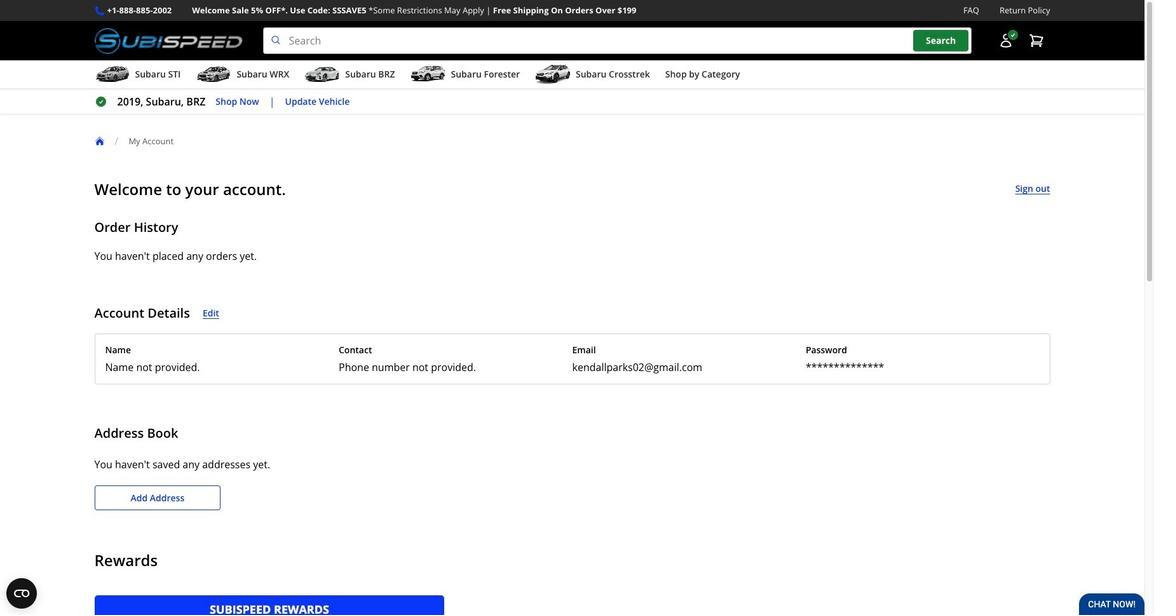 Task type: describe. For each thing, give the bounding box(es) containing it.
a subaru crosstrek thumbnail image image
[[535, 65, 571, 84]]

home image
[[94, 136, 105, 146]]

a subaru brz thumbnail image image
[[305, 65, 340, 84]]

subispeed logo image
[[94, 27, 243, 54]]



Task type: locate. For each thing, give the bounding box(es) containing it.
a subaru sti thumbnail image image
[[94, 65, 130, 84]]

a subaru wrx thumbnail image image
[[196, 65, 232, 84]]

a subaru forester thumbnail image image
[[410, 65, 446, 84]]

search input field
[[263, 27, 971, 54]]

open widget image
[[6, 578, 37, 609]]

button image
[[998, 33, 1013, 48]]



Task type: vqa. For each thing, say whether or not it's contained in the screenshot.
the a subaru crosstrek Thumbnail Image
yes



